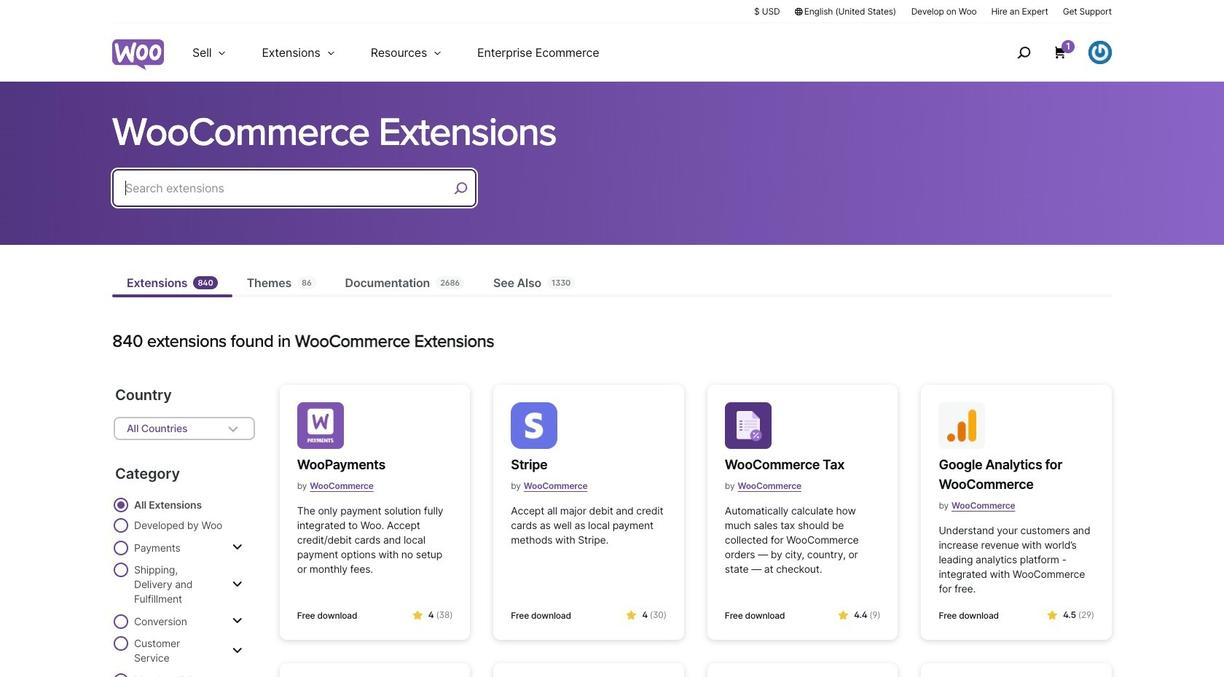 Task type: describe. For each thing, give the bounding box(es) containing it.
show subcategories image
[[232, 645, 242, 656]]

search image
[[1012, 41, 1036, 64]]

open account menu image
[[1089, 41, 1112, 64]]

2 show subcategories image from the top
[[232, 578, 242, 590]]

1 show subcategories image from the top
[[232, 541, 242, 553]]

Filter countries field
[[114, 417, 255, 440]]



Task type: vqa. For each thing, say whether or not it's contained in the screenshot.
"Vote down" IMAGE
no



Task type: locate. For each thing, give the bounding box(es) containing it.
0 vertical spatial show subcategories image
[[232, 541, 242, 553]]

angle down image
[[224, 420, 242, 437]]

1 vertical spatial show subcategories image
[[232, 578, 242, 590]]

Search extensions search field
[[125, 178, 449, 198]]

3 show subcategories image from the top
[[232, 615, 242, 627]]

2 vertical spatial show subcategories image
[[232, 615, 242, 627]]

show subcategories image
[[232, 541, 242, 553], [232, 578, 242, 590], [232, 615, 242, 627]]

None search field
[[112, 169, 477, 224]]

service navigation menu element
[[986, 29, 1112, 76]]



